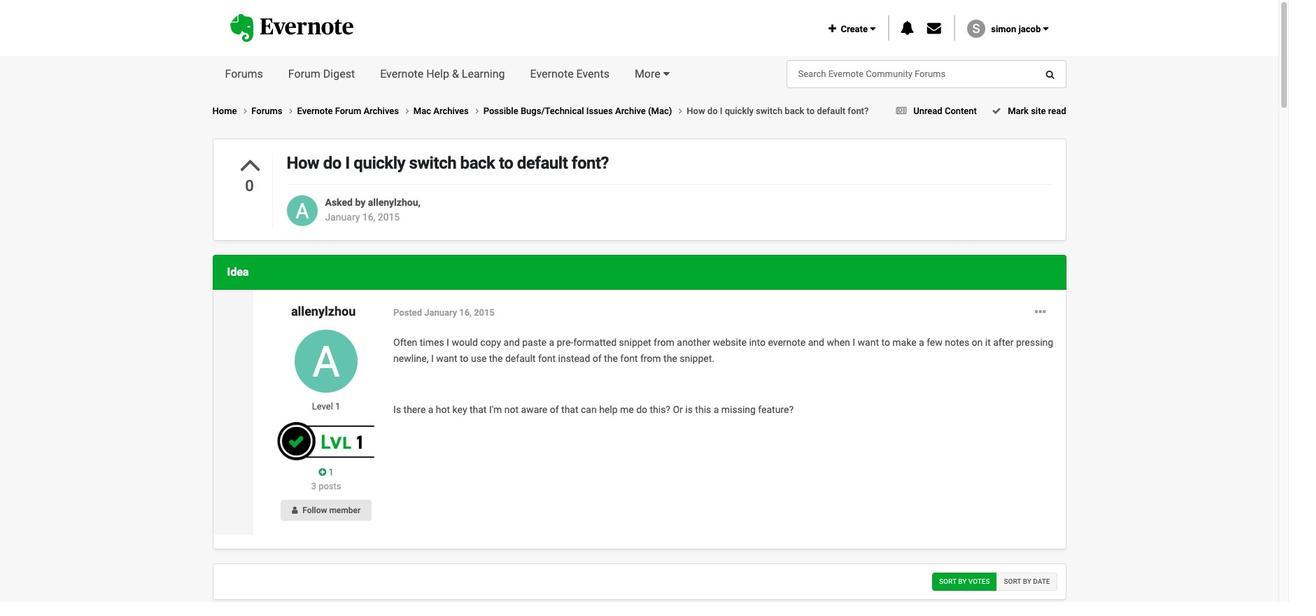Task type: locate. For each thing, give the bounding box(es) containing it.
a right this
[[714, 404, 719, 415]]

1 horizontal spatial caret down image
[[1044, 24, 1049, 33]]

angle right image inside evernote forum archives link
[[406, 106, 409, 115]]

0 horizontal spatial 16,
[[363, 212, 376, 223]]

caret down image right jacob
[[1044, 24, 1049, 33]]

possible bugs/technical issues archive (mac) link
[[484, 104, 687, 118]]

0 vertical spatial of
[[593, 353, 602, 364]]

angle right image
[[244, 106, 247, 115], [406, 106, 409, 115], [476, 106, 479, 115]]

0 horizontal spatial angle right image
[[289, 106, 293, 115]]

1 vertical spatial 16,
[[460, 307, 472, 318]]

home
[[213, 106, 239, 116]]

home link
[[213, 104, 252, 118]]

3 posts
[[311, 481, 341, 491]]

i'm
[[489, 404, 502, 415]]

font? down possible bugs/technical issues archive (mac) link
[[572, 154, 609, 173]]

0 horizontal spatial and
[[504, 337, 520, 348]]

forums link
[[213, 56, 276, 92], [252, 104, 297, 118]]

1 horizontal spatial that
[[562, 404, 579, 415]]

key
[[453, 404, 467, 415]]

from down snippet
[[641, 353, 661, 364]]

0 vertical spatial font?
[[848, 106, 869, 116]]

plus circle image
[[319, 468, 327, 477]]

1 horizontal spatial 16,
[[460, 307, 472, 318]]

0 horizontal spatial quickly
[[354, 154, 405, 173]]

posted january 16, 2015
[[394, 307, 495, 318]]

january inside asked by allenylzhou , january 16, 2015
[[325, 212, 360, 223]]

forum left digest at the left
[[288, 67, 321, 81]]

archives right mac in the left of the page
[[434, 106, 469, 116]]

on
[[972, 337, 983, 348]]

angle right image right (mac)
[[679, 106, 683, 115]]

1 horizontal spatial and
[[809, 337, 825, 348]]

evernote for evernote events
[[530, 67, 574, 81]]

0 horizontal spatial of
[[550, 404, 559, 415]]

mark site read link
[[988, 106, 1067, 116]]

1 angle right image from the left
[[244, 106, 247, 115]]

allenylzhou image left asked
[[287, 196, 318, 226]]

1 vertical spatial of
[[550, 404, 559, 415]]

or
[[673, 404, 683, 415]]

1 horizontal spatial 1
[[335, 401, 341, 411]]

forum digest
[[288, 67, 355, 81]]

1 vertical spatial allenylzhou image
[[295, 329, 358, 392]]

angle right image left possible
[[476, 106, 479, 115]]

1 horizontal spatial font?
[[848, 106, 869, 116]]

1 vertical spatial font?
[[572, 154, 609, 173]]

times
[[420, 337, 444, 348]]

archives left mac in the left of the page
[[364, 106, 399, 116]]

plus image
[[829, 24, 837, 33]]

default down bugs/technical
[[517, 154, 568, 173]]

0 vertical spatial do
[[708, 106, 718, 116]]

want right when
[[858, 337, 879, 348]]

1 right level
[[335, 401, 341, 411]]

1 vertical spatial back
[[460, 154, 495, 173]]

by right asked
[[355, 197, 366, 208]]

1 horizontal spatial switch
[[756, 106, 783, 116]]

1 vertical spatial how
[[287, 154, 319, 173]]

create
[[837, 24, 870, 34]]

possible bugs/technical issues archive (mac)
[[484, 106, 675, 116]]

1
[[335, 401, 341, 411], [327, 467, 334, 478]]

archives
[[364, 106, 399, 116], [434, 106, 469, 116]]

and right copy
[[504, 337, 520, 348]]

angle right image
[[289, 106, 293, 115], [679, 106, 683, 115]]

1 vertical spatial forum
[[335, 106, 361, 116]]

1 horizontal spatial how
[[687, 106, 705, 116]]

and left when
[[809, 337, 825, 348]]

january up times
[[425, 307, 457, 318]]

check image
[[992, 106, 1002, 115]]

0 horizontal spatial allenylzhou link
[[291, 304, 356, 319]]

messages image
[[928, 21, 942, 35]]

evernote events link
[[518, 56, 622, 92]]

caret down image
[[1044, 24, 1049, 33], [664, 68, 670, 79]]

caret down image inside more link
[[664, 68, 670, 79]]

font
[[538, 353, 556, 364], [621, 353, 638, 364]]

from right snippet
[[654, 337, 675, 348]]

evernote events
[[530, 67, 610, 81]]

to
[[807, 106, 815, 116], [499, 154, 513, 173], [882, 337, 891, 348], [460, 353, 469, 364]]

by for votes
[[959, 578, 967, 585]]

1 vertical spatial forums
[[252, 106, 285, 116]]

1 horizontal spatial allenylzhou
[[368, 197, 418, 208]]

0 horizontal spatial evernote
[[297, 106, 333, 116]]

back
[[785, 106, 805, 116], [460, 154, 495, 173]]

caret down image for simon jacob
[[1044, 24, 1049, 33]]

angle right image down forum digest link
[[289, 106, 293, 115]]

1 horizontal spatial january
[[425, 307, 457, 318]]

0 horizontal spatial caret down image
[[664, 68, 670, 79]]

font down paste
[[538, 353, 556, 364]]

evernote up bugs/technical
[[530, 67, 574, 81]]

evernote left help
[[380, 67, 424, 81]]

0 vertical spatial allenylzhou image
[[287, 196, 318, 226]]

1 horizontal spatial angle right image
[[679, 106, 683, 115]]

is
[[394, 404, 401, 415]]

switch
[[756, 106, 783, 116], [409, 154, 457, 173]]

by
[[355, 197, 366, 208], [959, 578, 967, 585], [1023, 578, 1032, 585]]

want down times
[[436, 353, 458, 364]]

events
[[577, 67, 610, 81]]

1 horizontal spatial back
[[785, 106, 805, 116]]

1 vertical spatial allenylzhou link
[[291, 304, 356, 319]]

0 horizontal spatial sort
[[940, 578, 957, 585]]

1 angle right image from the left
[[289, 106, 293, 115]]

notes
[[945, 337, 970, 348]]

simon jacob image
[[968, 19, 986, 38]]

2015
[[378, 212, 400, 223], [474, 307, 495, 318]]

0 horizontal spatial font
[[538, 353, 556, 364]]

0 vertical spatial back
[[785, 106, 805, 116]]

1 vertical spatial caret down image
[[664, 68, 670, 79]]

digest
[[323, 67, 355, 81]]

january down asked
[[325, 212, 360, 223]]

1 horizontal spatial the
[[604, 353, 618, 364]]

1 horizontal spatial 2015
[[474, 307, 495, 318]]

allenylzhou link
[[368, 197, 418, 208], [291, 304, 356, 319]]

2 horizontal spatial by
[[1023, 578, 1032, 585]]

angle right image right home
[[244, 106, 247, 115]]

1 horizontal spatial by
[[959, 578, 967, 585]]

posts
[[319, 481, 341, 491]]

often times i would copy and paste a pre-formatted snippet from another website into evernote and when i want to make a few notes on it after pressing newline, i want to use the default font instead of the font from the snippet.
[[394, 337, 1054, 364]]

sort left date
[[1004, 578, 1022, 585]]

0 horizontal spatial archives
[[364, 106, 399, 116]]

0 vertical spatial 2015
[[378, 212, 400, 223]]

1 horizontal spatial archives
[[434, 106, 469, 116]]

forums right home
[[252, 106, 285, 116]]

0 horizontal spatial january
[[325, 212, 360, 223]]

1 horizontal spatial want
[[858, 337, 879, 348]]

0 horizontal spatial 1
[[327, 467, 334, 478]]

is
[[686, 404, 693, 415]]

forum down digest at the left
[[335, 106, 361, 116]]

default down paste
[[505, 353, 536, 364]]

1 font from the left
[[538, 353, 556, 364]]

angle right image inside mac archives link
[[476, 106, 479, 115]]

1 horizontal spatial forum
[[335, 106, 361, 116]]

evernote inside 'link'
[[530, 67, 574, 81]]

1 horizontal spatial do
[[637, 404, 648, 415]]

follow member link
[[281, 500, 372, 521]]

0 vertical spatial january
[[325, 212, 360, 223]]

0 vertical spatial from
[[654, 337, 675, 348]]

1 vertical spatial do
[[323, 154, 342, 173]]

font? down "search" search field
[[848, 106, 869, 116]]

possible
[[484, 106, 519, 116]]

0 horizontal spatial how do i quickly switch back to default font?
[[287, 154, 609, 173]]

1 vertical spatial switch
[[409, 154, 457, 173]]

1 horizontal spatial evernote
[[380, 67, 424, 81]]

2 that from the left
[[562, 404, 579, 415]]

allenylzhou image
[[287, 196, 318, 226], [295, 329, 358, 392]]

angle right image inside possible bugs/technical issues archive (mac) link
[[679, 106, 683, 115]]

from
[[654, 337, 675, 348], [641, 353, 661, 364]]

evernote down forum digest link
[[297, 106, 333, 116]]

2 angle right image from the left
[[679, 106, 683, 115]]

2 sort from the left
[[1004, 578, 1022, 585]]

want
[[858, 337, 879, 348], [436, 353, 458, 364]]

3
[[311, 481, 316, 491]]

unread
[[914, 106, 943, 116]]

0 horizontal spatial 2015
[[378, 212, 400, 223]]

votes
[[969, 578, 990, 585]]

forum digest link
[[276, 56, 368, 92]]

angle right image left mac in the left of the page
[[406, 106, 409, 115]]

more options... image
[[1035, 304, 1046, 321]]

0
[[245, 177, 254, 195]]

do
[[708, 106, 718, 116], [323, 154, 342, 173], [637, 404, 648, 415]]

2 horizontal spatial evernote
[[530, 67, 574, 81]]

mark site read
[[1006, 106, 1067, 116]]

of
[[593, 353, 602, 364], [550, 404, 559, 415]]

1 horizontal spatial angle right image
[[406, 106, 409, 115]]

by left date
[[1023, 578, 1032, 585]]

by inside asked by allenylzhou , january 16, 2015
[[355, 197, 366, 208]]

archive
[[615, 106, 646, 116]]

i up asked
[[345, 154, 350, 173]]

0 vertical spatial caret down image
[[1044, 24, 1049, 33]]

1 vertical spatial quickly
[[354, 154, 405, 173]]

1 vertical spatial want
[[436, 353, 458, 364]]

of right aware
[[550, 404, 559, 415]]

newspaper o image
[[897, 106, 907, 115]]

0 horizontal spatial that
[[470, 404, 487, 415]]

the down copy
[[489, 353, 503, 364]]

feature?
[[759, 404, 794, 415]]

3 angle right image from the left
[[476, 106, 479, 115]]

caret down image inside simon jacob "link"
[[1044, 24, 1049, 33]]

do up asked
[[323, 154, 342, 173]]

0 vertical spatial forum
[[288, 67, 321, 81]]

1 that from the left
[[470, 404, 487, 415]]

i right times
[[447, 337, 449, 348]]

sort by votes link
[[933, 573, 997, 591]]

the
[[489, 353, 503, 364], [604, 353, 618, 364], [664, 353, 678, 364]]

help
[[427, 67, 449, 81]]

of down formatted
[[593, 353, 602, 364]]

that left i'm
[[470, 404, 487, 415]]

font down snippet
[[621, 353, 638, 364]]

how right (mac)
[[687, 106, 705, 116]]

the down formatted
[[604, 353, 618, 364]]

1 sort from the left
[[940, 578, 957, 585]]

3 the from the left
[[664, 353, 678, 364]]

2015 inside asked by allenylzhou , january 16, 2015
[[378, 212, 400, 223]]

allenylzhou
[[368, 197, 418, 208], [291, 304, 356, 319]]

1 up 'posts' on the left of the page
[[327, 467, 334, 478]]

0 vertical spatial want
[[858, 337, 879, 348]]

0 vertical spatial allenylzhou
[[368, 197, 418, 208]]

forums link up home link
[[213, 56, 276, 92]]

default
[[817, 106, 846, 116], [517, 154, 568, 173], [505, 353, 536, 364]]

0 horizontal spatial angle right image
[[244, 106, 247, 115]]

do right "me"
[[637, 404, 648, 415]]

the left snippet.
[[664, 353, 678, 364]]

2 the from the left
[[604, 353, 618, 364]]

evernote for evernote forum archives
[[297, 106, 333, 116]]

bugs/technical
[[521, 106, 584, 116]]

angle right image for possible bugs/technical issues archive (mac)
[[679, 106, 683, 115]]

forums link right home
[[252, 104, 297, 118]]

i down times
[[431, 353, 434, 364]]

2 angle right image from the left
[[406, 106, 409, 115]]

how right vote this idea up image
[[287, 154, 319, 173]]

2 horizontal spatial angle right image
[[476, 106, 479, 115]]

1 horizontal spatial allenylzhou link
[[368, 197, 418, 208]]

forums up home link
[[225, 67, 263, 81]]

simon jacob link
[[992, 24, 1049, 34]]

that left can
[[562, 404, 579, 415]]

learning
[[462, 67, 505, 81]]

evernote
[[768, 337, 806, 348]]

there
[[404, 404, 426, 415]]

0 vertical spatial how do i quickly switch back to default font?
[[687, 106, 869, 116]]

16, inside asked by allenylzhou , january 16, 2015
[[363, 212, 376, 223]]

angle right image inside home link
[[244, 106, 247, 115]]

0 vertical spatial forums link
[[213, 56, 276, 92]]

0 horizontal spatial how
[[287, 154, 319, 173]]

1 horizontal spatial quickly
[[725, 106, 754, 116]]

,
[[418, 197, 421, 208]]

default down "search" search field
[[817, 106, 846, 116]]

0 horizontal spatial allenylzhou
[[291, 304, 356, 319]]

1 vertical spatial allenylzhou
[[291, 304, 356, 319]]

date
[[1034, 578, 1051, 585]]

1 vertical spatial january
[[425, 307, 457, 318]]

caret down image for more
[[664, 68, 670, 79]]

2 vertical spatial default
[[505, 353, 536, 364]]

by left votes
[[959, 578, 967, 585]]

1 horizontal spatial sort
[[1004, 578, 1022, 585]]

how
[[687, 106, 705, 116], [287, 154, 319, 173]]

0 vertical spatial allenylzhou link
[[368, 197, 418, 208]]

it
[[986, 337, 991, 348]]

1 horizontal spatial font
[[621, 353, 638, 364]]

angle right image for mac archives
[[476, 106, 479, 115]]

sort left votes
[[940, 578, 957, 585]]

0 horizontal spatial switch
[[409, 154, 457, 173]]

forum
[[288, 67, 321, 81], [335, 106, 361, 116]]

by for date
[[1023, 578, 1032, 585]]

do right (mac)
[[708, 106, 718, 116]]

allenylzhou image up level 1
[[295, 329, 358, 392]]

2 horizontal spatial the
[[664, 353, 678, 364]]

notifications image
[[901, 21, 915, 35]]

1 horizontal spatial of
[[593, 353, 602, 364]]

sort for sort by votes
[[940, 578, 957, 585]]

caret down image right the more
[[664, 68, 670, 79]]

16,
[[363, 212, 376, 223], [460, 307, 472, 318]]

0 horizontal spatial want
[[436, 353, 458, 364]]

mac archives
[[414, 106, 471, 116]]



Task type: vqa. For each thing, say whether or not it's contained in the screenshot.
"this" to the right
no



Task type: describe. For each thing, give the bounding box(es) containing it.
use
[[471, 353, 487, 364]]

jacob
[[1019, 24, 1041, 34]]

follow member
[[303, 506, 361, 515]]

by for allenylzhou
[[355, 197, 366, 208]]

idea
[[227, 266, 249, 279]]

(mac)
[[648, 106, 672, 116]]

2 font from the left
[[621, 353, 638, 364]]

default inside often times i would copy and paste a pre-formatted snippet from another website into evernote and when i want to make a few notes on it after pressing newline, i want to use the default font instead of the font from the snippet.
[[505, 353, 536, 364]]

formatted
[[574, 337, 617, 348]]

mac archives link
[[414, 104, 484, 118]]

sort for sort by date
[[1004, 578, 1022, 585]]

more
[[635, 67, 661, 81]]

not
[[505, 404, 519, 415]]

a left hot
[[428, 404, 434, 415]]

0 vertical spatial default
[[817, 106, 846, 116]]

1 vertical spatial how do i quickly switch back to default font?
[[287, 154, 609, 173]]

i right when
[[853, 337, 856, 348]]

hot
[[436, 404, 450, 415]]

evernote for evernote help & learning
[[380, 67, 424, 81]]

mark
[[1008, 106, 1029, 116]]

would
[[452, 337, 478, 348]]

a left 'pre-'
[[549, 337, 555, 348]]

0 horizontal spatial do
[[323, 154, 342, 173]]

1 vertical spatial 2015
[[474, 307, 495, 318]]

caret down image
[[870, 24, 876, 33]]

sort by date link
[[997, 573, 1058, 591]]

angle right image for evernote forum archives
[[406, 106, 409, 115]]

0 horizontal spatial font?
[[572, 154, 609, 173]]

sort by votes
[[940, 578, 990, 585]]

pressing
[[1017, 337, 1054, 348]]

member
[[329, 506, 361, 515]]

2 and from the left
[[809, 337, 825, 348]]

2 horizontal spatial do
[[708, 106, 718, 116]]

angle right image for home
[[244, 106, 247, 115]]

&
[[452, 67, 459, 81]]

paste
[[522, 337, 547, 348]]

1 and from the left
[[504, 337, 520, 348]]

level 1
[[312, 401, 341, 411]]

newline,
[[394, 353, 429, 364]]

asked by allenylzhou , january 16, 2015
[[325, 197, 421, 223]]

search image
[[1046, 70, 1055, 79]]

0 vertical spatial switch
[[756, 106, 783, 116]]

of inside often times i would copy and paste a pre-formatted snippet from another website into evernote and when i want to make a few notes on it after pressing newline, i want to use the default font instead of the font from the snippet.
[[593, 353, 602, 364]]

1 vertical spatial from
[[641, 353, 661, 364]]

website
[[713, 337, 747, 348]]

user image
[[292, 506, 298, 515]]

follow
[[303, 506, 327, 515]]

1 the from the left
[[489, 353, 503, 364]]

Search search field
[[787, 61, 969, 88]]

create link
[[829, 24, 876, 34]]

this
[[696, 404, 712, 415]]

me
[[620, 404, 634, 415]]

0 horizontal spatial forum
[[288, 67, 321, 81]]

a left few
[[919, 337, 925, 348]]

copy
[[481, 337, 501, 348]]

i right (mac)
[[720, 106, 723, 116]]

1 vertical spatial forums link
[[252, 104, 297, 118]]

0 horizontal spatial back
[[460, 154, 495, 173]]

evernote forum archives
[[297, 106, 401, 116]]

make
[[893, 337, 917, 348]]

0 vertical spatial how
[[687, 106, 705, 116]]

snippet.
[[680, 353, 715, 364]]

0 vertical spatial forums
[[225, 67, 263, 81]]

instead
[[558, 353, 590, 364]]

1 link
[[319, 466, 334, 479]]

evernote help & learning link
[[368, 56, 518, 92]]

this?
[[650, 404, 671, 415]]

few
[[927, 337, 943, 348]]

into
[[749, 337, 766, 348]]

site
[[1031, 106, 1046, 116]]

unread content link
[[892, 106, 977, 116]]

2 vertical spatial do
[[637, 404, 648, 415]]

vote this idea up image
[[239, 154, 262, 175]]

simon
[[992, 24, 1017, 34]]

allenylzhou inside asked by allenylzhou , january 16, 2015
[[368, 197, 418, 208]]

after
[[994, 337, 1014, 348]]

pre-
[[557, 337, 574, 348]]

aware
[[521, 404, 548, 415]]

missing
[[722, 404, 756, 415]]

help
[[599, 404, 618, 415]]

1 vertical spatial default
[[517, 154, 568, 173]]

asked
[[325, 197, 353, 208]]

0 vertical spatial 1
[[335, 401, 341, 411]]

unread content
[[914, 106, 977, 116]]

1 horizontal spatial how do i quickly switch back to default font?
[[687, 106, 869, 116]]

can
[[581, 404, 597, 415]]

0 vertical spatial quickly
[[725, 106, 754, 116]]

read
[[1049, 106, 1067, 116]]

another
[[677, 337, 711, 348]]

simon jacob
[[992, 24, 1044, 34]]

1 archives from the left
[[364, 106, 399, 116]]

1 vertical spatial 1
[[327, 467, 334, 478]]

often
[[394, 337, 418, 348]]

level
[[312, 401, 333, 411]]

snippet
[[619, 337, 652, 348]]

evernote help & learning
[[380, 67, 505, 81]]

sort by date
[[1004, 578, 1051, 585]]

posted
[[394, 307, 422, 318]]

evernote forum archives link
[[297, 104, 414, 118]]

evernote user forum image
[[230, 14, 354, 42]]

angle right image for forums
[[289, 106, 293, 115]]

2 archives from the left
[[434, 106, 469, 116]]

mac
[[414, 106, 431, 116]]

when
[[827, 337, 851, 348]]

is there a hot key that i'm not aware of that can help me do this? or is this a missing feature?
[[394, 404, 794, 415]]

content
[[945, 106, 977, 116]]



